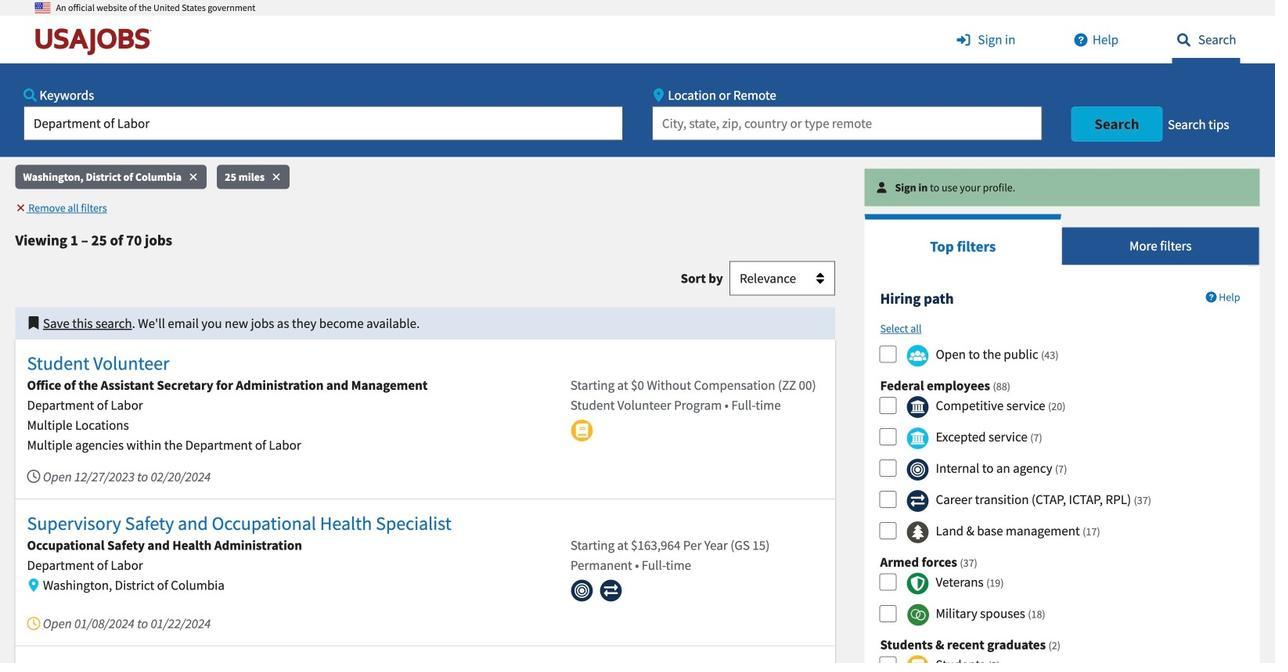 Task type: vqa. For each thing, say whether or not it's contained in the screenshot.
text field
no



Task type: locate. For each thing, give the bounding box(es) containing it.
hiring path help image
[[1206, 292, 1217, 303]]

main navigation element
[[0, 16, 1276, 157]]

tab list
[[865, 214, 1261, 266]]

competitive service image
[[907, 396, 930, 419]]

header element
[[0, 0, 1276, 157]]

u.s. flag image
[[35, 0, 51, 16]]

usajobs logo image
[[35, 27, 159, 56]]

career transition (ctap, ictap, rpl) image
[[907, 490, 930, 513]]

students image
[[907, 655, 930, 663]]

military spouses image
[[907, 604, 930, 627]]



Task type: describe. For each thing, give the bounding box(es) containing it.
City, state, zip, country or type remote text field
[[652, 106, 1043, 141]]

Job title, dept., agency, series or occupation text field
[[23, 106, 623, 141]]

land & base management image
[[907, 521, 930, 544]]

internal to an agency image
[[907, 459, 930, 481]]

veterans image
[[907, 573, 930, 595]]

job search image
[[1173, 33, 1196, 47]]

excepted service image
[[907, 427, 930, 450]]

help image
[[1070, 33, 1093, 47]]

open to the public image
[[907, 344, 930, 367]]

remove all filters image
[[15, 202, 26, 213]]



